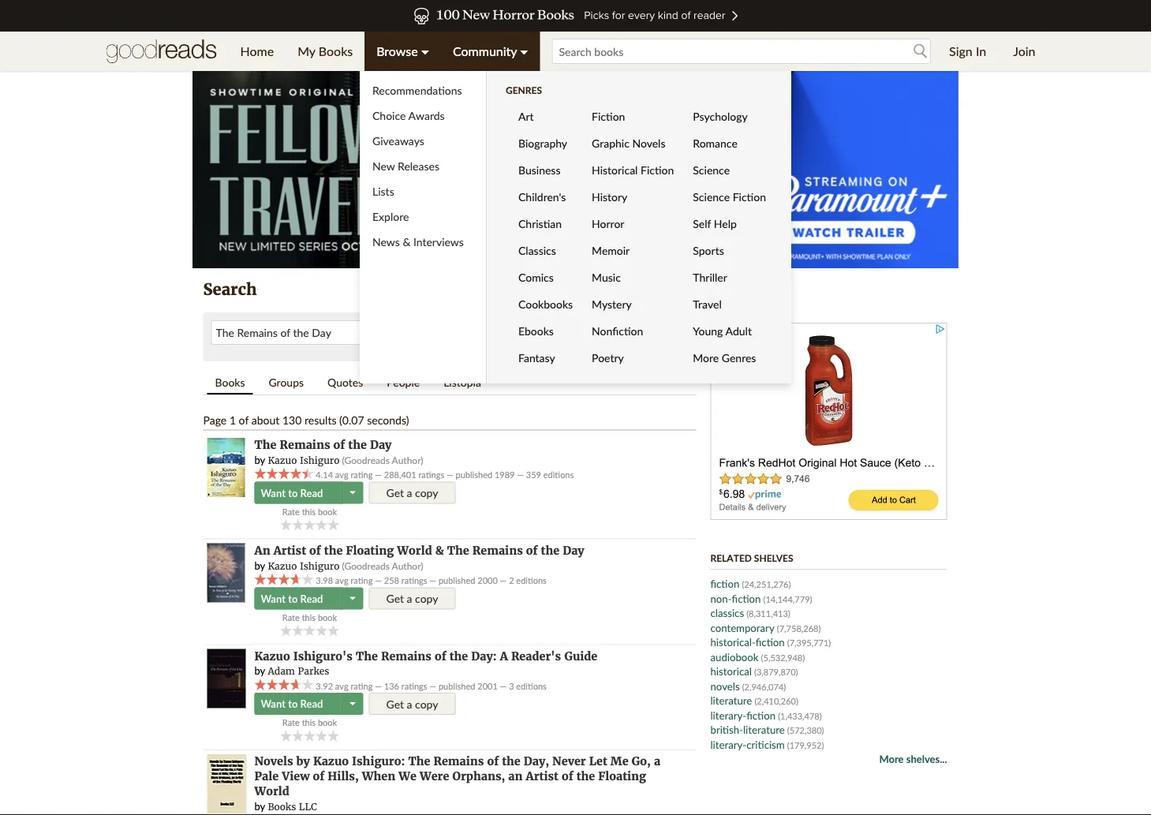 Task type: vqa. For each thing, say whether or not it's contained in the screenshot.
officers
no



Task type: locate. For each thing, give the bounding box(es) containing it.
1 vertical spatial to
[[288, 592, 298, 605]]

kazuo ishiguro link down the remains of the day heading
[[268, 454, 340, 467]]

art link
[[506, 103, 579, 129]]

memoir
[[592, 243, 630, 257]]

artist right an
[[274, 544, 306, 558]]

contemporary link
[[711, 622, 775, 634]]

a for floating
[[407, 592, 412, 605]]

lists link
[[360, 178, 486, 204]]

books left llc
[[268, 800, 296, 813]]

3 rating from the top
[[351, 681, 373, 691]]

0 vertical spatial copy
[[415, 486, 438, 500]]

historical fiction link
[[579, 156, 681, 183]]

2 horizontal spatial fiction
[[733, 190, 766, 203]]

0 vertical spatial editions
[[544, 470, 574, 480]]

0 vertical spatial novels
[[633, 136, 666, 150]]

this for artist
[[302, 612, 316, 623]]

2 vertical spatial want to read button
[[255, 693, 344, 715]]

book for artist
[[318, 612, 337, 623]]

remains
[[280, 438, 330, 452], [473, 544, 523, 558], [381, 649, 432, 663], [434, 755, 484, 769]]

2 vertical spatial published
[[439, 681, 475, 691]]

1 author) from the top
[[392, 454, 423, 466]]

▾ for browse ▾
[[421, 43, 429, 59]]

1 rating from the top
[[351, 470, 373, 480]]

of up orphans, on the bottom left of the page
[[487, 755, 499, 769]]

book
[[318, 506, 337, 517], [318, 612, 337, 623], [318, 718, 337, 728]]

travel link
[[681, 290, 773, 317]]

novels inside novels by kazuo ishiguro: the remains of the day, never let me go, a pale view of hills, when we were orphans, an artist of the floating world by books llc
[[255, 755, 293, 769]]

0 vertical spatial artist
[[274, 544, 306, 558]]

remains inside an artist of the floating world & the remains of the day by kazuo ishiguro (goodreads author)
[[473, 544, 523, 558]]

science for science fiction
[[693, 190, 730, 203]]

more shelves... link
[[879, 752, 947, 766]]

1 vertical spatial books
[[215, 375, 245, 389]]

1 vertical spatial literature
[[743, 724, 785, 736]]

2 vertical spatial avg
[[335, 681, 349, 691]]

1 ▾ from the left
[[421, 43, 429, 59]]

thriller link
[[681, 264, 773, 290]]

ishiguro up 4.14
[[300, 454, 340, 467]]

fiction up history link
[[641, 163, 674, 176]]

editions right the 3 on the bottom left
[[516, 681, 547, 691]]

0 vertical spatial get a copy button
[[369, 482, 456, 504]]

remains up orphans, on the bottom left of the page
[[434, 755, 484, 769]]

— left the 3 on the bottom left
[[500, 681, 507, 691]]

want to read down adam parkes 'link'
[[261, 698, 323, 710]]

1 copy from the top
[[415, 486, 438, 500]]

copy down kazuo ishiguro's the remains of the day: a reader's guide by adam parkes
[[415, 697, 438, 711]]

classics
[[711, 607, 744, 620]]

rate for artist
[[282, 612, 300, 623]]

—                 published                2000               — 2 editions
[[427, 575, 547, 586]]

get a copy for of
[[386, 697, 438, 711]]

2 vertical spatial copy
[[415, 697, 438, 711]]

by inside an artist of the floating world & the remains of the day by kazuo ishiguro (goodreads author)
[[255, 559, 265, 572]]

2 rate this book from the top
[[282, 612, 337, 623]]

0 vertical spatial (goodreads
[[342, 454, 390, 466]]

3 copy from the top
[[415, 697, 438, 711]]

1 vertical spatial &
[[435, 544, 444, 558]]

giveaways link
[[360, 128, 486, 153]]

get a copy button down 136
[[369, 693, 456, 715]]

2 get a copy button from the top
[[369, 588, 456, 610]]

1 horizontal spatial &
[[435, 544, 444, 558]]

published for remains
[[439, 575, 475, 586]]

rate
[[282, 506, 300, 517], [282, 612, 300, 623], [282, 718, 300, 728]]

kazuo ishiguro's the remains of the day: a reader's guide by adam parkes
[[255, 649, 598, 678]]

0 vertical spatial ishiguro
[[300, 454, 340, 467]]

to up ishiguro's
[[288, 592, 298, 605]]

the remains of the day image
[[207, 438, 245, 497]]

in
[[976, 43, 987, 59]]

1 vertical spatial rate this book
[[282, 612, 337, 623]]

1 vertical spatial genres
[[722, 351, 756, 364]]

2 literary- from the top
[[711, 738, 747, 751]]

2 vertical spatial get a copy
[[386, 697, 438, 711]]

3 book from the top
[[318, 718, 337, 728]]

rating
[[351, 470, 373, 480], [351, 575, 373, 586], [351, 681, 373, 691]]

books right my
[[319, 43, 353, 59]]

remains up 2000
[[473, 544, 523, 558]]

rate down the remains of the day heading
[[282, 506, 300, 517]]

menu
[[228, 32, 792, 384]]

1 to from the top
[[288, 487, 298, 499]]

2 vertical spatial book
[[318, 718, 337, 728]]

None submit
[[597, 320, 650, 346]]

▾
[[421, 43, 429, 59], [520, 43, 528, 59]]

this down parkes
[[302, 718, 316, 728]]

1 rate this book from the top
[[282, 506, 337, 517]]

1 get from the top
[[386, 486, 404, 500]]

1 rate from the top
[[282, 506, 300, 517]]

import books link
[[711, 296, 766, 307]]

0 vertical spatial floating
[[346, 544, 394, 558]]

& right news
[[403, 235, 411, 248]]

want to read button down 3.92 at the left of the page
[[255, 693, 344, 715]]

1 get a copy button from the top
[[369, 482, 456, 504]]

novels by kazuo ishiguro: the remains of the day, never let me go, a pale view of hills, when we were orphans, an artist of the floating world link
[[255, 755, 661, 798]]

1 want to read button from the top
[[255, 482, 344, 504]]

— left 258
[[375, 575, 382, 586]]

3 get a copy button from the top
[[369, 693, 456, 715]]

avg for artist
[[335, 575, 349, 586]]

want to read button for remains
[[255, 482, 344, 504]]

the down the (0.07
[[348, 438, 367, 452]]

rate this book down 4.14
[[282, 506, 337, 517]]

▾ inside popup button
[[421, 43, 429, 59]]

(5,532,948)
[[761, 652, 805, 663]]

day:
[[471, 649, 497, 663]]

0 horizontal spatial world
[[255, 784, 290, 798]]

get for day
[[386, 486, 404, 500]]

graphic
[[592, 136, 630, 150]]

2 read from the top
[[300, 592, 323, 605]]

2 kazuo ishiguro link from the top
[[268, 560, 340, 572]]

science up self help
[[693, 190, 730, 203]]

recommendations
[[373, 83, 462, 97]]

want for the
[[261, 487, 286, 499]]

2 want to read from the top
[[261, 592, 323, 605]]

by inside the remains of the day by kazuo ishiguro (goodreads author)
[[255, 454, 265, 466]]

2001
[[478, 681, 498, 691]]

avg right 3.92 at the left of the page
[[335, 681, 349, 691]]

0 vertical spatial to
[[288, 487, 298, 499]]

kazuo ishiguro's the remains of the day: a reader's guide link
[[255, 649, 598, 663]]

remains up 136
[[381, 649, 432, 663]]

1 read from the top
[[300, 487, 323, 499]]

want to read for artist
[[261, 592, 323, 605]]

shelves
[[754, 552, 794, 564]]

2 vertical spatial fiction
[[733, 190, 766, 203]]

0 horizontal spatial artist
[[274, 544, 306, 558]]

1 vertical spatial more
[[879, 753, 904, 766]]

1 this from the top
[[302, 506, 316, 517]]

— for 4.14 avg rating — 288,401 ratings
[[375, 470, 382, 480]]

want right "the remains of the day" image
[[261, 487, 286, 499]]

of left day:
[[435, 649, 446, 663]]

to down the remains of the day heading
[[288, 487, 298, 499]]

0 horizontal spatial fiction
[[592, 109, 625, 123]]

3 get a copy from the top
[[386, 697, 438, 711]]

ishiguro inside an artist of the floating world & the remains of the day by kazuo ishiguro (goodreads author)
[[300, 560, 340, 572]]

an artist of the floating world & the remains of the day heading
[[255, 544, 585, 558]]

3 want to read from the top
[[261, 698, 323, 710]]

1
[[230, 413, 236, 427]]

(572,380)
[[788, 725, 824, 736]]

1 vertical spatial fiction
[[641, 163, 674, 176]]

0 vertical spatial get a copy
[[386, 486, 438, 500]]

2 vertical spatial ratings
[[402, 681, 427, 691]]

2 horizontal spatial books
[[319, 43, 353, 59]]

0 vertical spatial rate this book
[[282, 506, 337, 517]]

1 horizontal spatial ▾
[[520, 43, 528, 59]]

258
[[384, 575, 399, 586]]

0 horizontal spatial books
[[215, 375, 245, 389]]

rate this book for ishiguro's
[[282, 718, 337, 728]]

historical link
[[711, 665, 752, 678]]

2 want from the top
[[261, 592, 286, 605]]

rating down the remains of the day by kazuo ishiguro (goodreads author)
[[351, 470, 373, 480]]

2 vertical spatial want to read
[[261, 698, 323, 710]]

1 vertical spatial editions
[[516, 575, 547, 586]]

0 vertical spatial world
[[397, 544, 432, 558]]

0 vertical spatial day
[[370, 438, 392, 452]]

want to read button down 4.14
[[255, 482, 344, 504]]

1 vertical spatial want
[[261, 592, 286, 605]]

kazuo inside the remains of the day by kazuo ishiguro (goodreads author)
[[268, 454, 297, 467]]

we
[[399, 769, 417, 784]]

lists
[[373, 184, 394, 198]]

& up —                 published                2000               — 2 editions
[[435, 544, 444, 558]]

2 copy from the top
[[415, 592, 438, 605]]

literature up criticism
[[743, 724, 785, 736]]

join
[[1014, 43, 1036, 59]]

0 vertical spatial avg
[[335, 470, 349, 480]]

1 vertical spatial artist
[[526, 769, 559, 784]]

floating up 3.98 avg rating — 258 ratings
[[346, 544, 394, 558]]

an artist of the floating world & the remains of the day link
[[255, 544, 585, 558]]

llc
[[299, 800, 317, 813]]

0 vertical spatial more
[[693, 351, 719, 364]]

fiction up british-literature link
[[747, 709, 776, 722]]

1 ishiguro from the top
[[300, 454, 340, 467]]

to
[[288, 487, 298, 499], [288, 592, 298, 605], [288, 698, 298, 710]]

2 vertical spatial rate this book
[[282, 718, 337, 728]]

3 rate this book from the top
[[282, 718, 337, 728]]

1 vertical spatial this
[[302, 612, 316, 623]]

2 want to read button from the top
[[255, 588, 344, 610]]

editions for guide
[[516, 681, 547, 691]]

fiction inside 'link'
[[641, 163, 674, 176]]

book down 3.92 at the left of the page
[[318, 718, 337, 728]]

choice awards link
[[360, 103, 486, 128]]

(1,433,478)
[[778, 711, 822, 721]]

2 vertical spatial books
[[268, 800, 296, 813]]

get down 258
[[386, 592, 404, 605]]

ishiguro up 3.98 at the bottom left of page
[[300, 560, 340, 572]]

book for ishiguro's
[[318, 718, 337, 728]]

1 vertical spatial day
[[563, 544, 585, 558]]

by right "the remains of the day" image
[[255, 454, 265, 466]]

copy down an artist of the floating world & the remains of the day by kazuo ishiguro (goodreads author) on the bottom of the page
[[415, 592, 438, 605]]

2 vertical spatial want
[[261, 698, 286, 710]]

2 vertical spatial rate
[[282, 718, 300, 728]]

ishiguro:
[[352, 755, 405, 769]]

2 rating from the top
[[351, 575, 373, 586]]

— for —                 published                2000               — 2 editions
[[500, 575, 507, 586]]

0 vertical spatial read
[[300, 487, 323, 499]]

1 horizontal spatial day
[[563, 544, 585, 558]]

1 vertical spatial author)
[[392, 560, 423, 571]]

1 science from the top
[[693, 163, 730, 176]]

editions right "2"
[[516, 575, 547, 586]]

0 horizontal spatial ▾
[[421, 43, 429, 59]]

fiction down science link
[[733, 190, 766, 203]]

remains inside kazuo ishiguro's the remains of the day: a reader's guide by adam parkes
[[381, 649, 432, 663]]

0 vertical spatial fiction
[[592, 109, 625, 123]]

1 vertical spatial rate
[[282, 612, 300, 623]]

1 vertical spatial science
[[693, 190, 730, 203]]

2 author) from the top
[[392, 560, 423, 571]]

published left 1989
[[456, 470, 493, 480]]

nonfiction link
[[579, 317, 681, 344]]

0 vertical spatial published
[[456, 470, 493, 480]]

kazuo down 130
[[268, 454, 297, 467]]

0 vertical spatial want to read
[[261, 487, 323, 499]]

— left 136
[[375, 681, 382, 691]]

2 vertical spatial read
[[300, 698, 323, 710]]

ratings for floating
[[402, 575, 427, 586]]

advertisement region
[[193, 71, 959, 268], [711, 323, 947, 520]]

to for ishiguro's
[[288, 698, 298, 710]]

3 want to read button from the top
[[255, 693, 344, 715]]

fiction up graphic
[[592, 109, 625, 123]]

this for ishiguro's
[[302, 718, 316, 728]]

books inside menu
[[319, 43, 353, 59]]

published left 2000
[[439, 575, 475, 586]]

fiction for science fiction
[[733, 190, 766, 203]]

0 vertical spatial ratings
[[419, 470, 444, 480]]

artist
[[274, 544, 306, 558], [526, 769, 559, 784]]

kazuo inside kazuo ishiguro's the remains of the day: a reader's guide by adam parkes
[[255, 649, 290, 663]]

books
[[741, 296, 766, 307]]

rating for remains
[[351, 470, 373, 480]]

1 vertical spatial ratings
[[402, 575, 427, 586]]

0 vertical spatial rating
[[351, 470, 373, 480]]

1 vertical spatial world
[[255, 784, 290, 798]]

1 horizontal spatial floating
[[598, 769, 647, 784]]

1 horizontal spatial novels
[[633, 136, 666, 150]]

read down 3.98 at the bottom left of page
[[300, 592, 323, 605]]

rating left 136
[[351, 681, 373, 691]]

1 vertical spatial (goodreads
[[342, 560, 390, 571]]

▾ inside dropdown button
[[520, 43, 528, 59]]

novels up historical fiction
[[633, 136, 666, 150]]

novels link
[[711, 680, 740, 693]]

2 this from the top
[[302, 612, 316, 623]]

2 rate from the top
[[282, 612, 300, 623]]

▾ right browse
[[421, 43, 429, 59]]

by
[[255, 454, 265, 466], [255, 559, 265, 572], [255, 665, 265, 677], [296, 755, 310, 769], [255, 800, 265, 812]]

0 horizontal spatial novels
[[255, 755, 293, 769]]

rate this book for artist
[[282, 612, 337, 623]]

this down the remains of the day by kazuo ishiguro (goodreads author)
[[302, 506, 316, 517]]

science link
[[681, 156, 773, 183]]

2 get from the top
[[386, 592, 404, 605]]

1 (goodreads from the top
[[342, 454, 390, 466]]

author) down an artist of the floating world & the remains of the day link
[[392, 560, 423, 571]]

published for (goodreads
[[456, 470, 493, 480]]

literary- down british-
[[711, 738, 747, 751]]

2 to from the top
[[288, 592, 298, 605]]

want to read for remains
[[261, 487, 323, 499]]

3 read from the top
[[300, 698, 323, 710]]

copy down the 288,401 at the bottom left
[[415, 486, 438, 500]]

359
[[526, 470, 541, 480]]

(goodreads up 4.14 avg rating — 288,401 ratings
[[342, 454, 390, 466]]

more left shelves...
[[879, 753, 904, 766]]

mystery link
[[579, 290, 681, 317]]

news & interviews
[[373, 235, 464, 248]]

kazuo ishiguro's the remains of the day: a reader's guide heading
[[255, 649, 598, 663]]

1 get a copy from the top
[[386, 486, 438, 500]]

more genres link
[[681, 344, 773, 371]]

to down adam parkes 'link'
[[288, 698, 298, 710]]

1 book from the top
[[318, 506, 337, 517]]

rate down adam parkes 'link'
[[282, 718, 300, 728]]

1 vertical spatial kazuo ishiguro link
[[268, 560, 340, 572]]

0 vertical spatial science
[[693, 163, 730, 176]]

ratings right 258
[[402, 575, 427, 586]]

travel
[[693, 297, 722, 311]]

0 vertical spatial advertisement region
[[193, 71, 959, 268]]

world up 258
[[397, 544, 432, 558]]

0 vertical spatial books
[[319, 43, 353, 59]]

get for of
[[386, 697, 404, 711]]

1 vertical spatial copy
[[415, 592, 438, 605]]

get a copy button for day
[[369, 482, 456, 504]]

1 kazuo ishiguro link from the top
[[268, 454, 340, 467]]

kazuo up the adam
[[255, 649, 290, 663]]

1 avg from the top
[[335, 470, 349, 480]]

1 vertical spatial avg
[[335, 575, 349, 586]]

to for remains
[[288, 487, 298, 499]]

non-
[[711, 592, 732, 605]]

0 vertical spatial kazuo ishiguro link
[[268, 454, 340, 467]]

1 vertical spatial read
[[300, 592, 323, 605]]

published
[[456, 470, 493, 480], [439, 575, 475, 586], [439, 681, 475, 691]]

novels by kazuo ishiguro: t... image
[[207, 755, 247, 814]]

books llc link
[[268, 800, 317, 813]]

1 horizontal spatial world
[[397, 544, 432, 558]]

the inside an artist of the floating world & the remains of the day by kazuo ishiguro (goodreads author)
[[447, 544, 469, 558]]

0 horizontal spatial day
[[370, 438, 392, 452]]

1 want from the top
[[261, 487, 286, 499]]

romance
[[693, 136, 738, 150]]

1 vertical spatial literary-
[[711, 738, 747, 751]]

kazuo inside an artist of the floating world & the remains of the day by kazuo ishiguro (goodreads author)
[[268, 560, 297, 572]]

get a copy button down the 288,401 at the bottom left
[[369, 482, 456, 504]]

about
[[252, 413, 280, 427]]

the remains of the day link
[[255, 438, 392, 452]]

(7,395,771)
[[787, 638, 831, 648]]

rating for ishiguro's
[[351, 681, 373, 691]]

3 this from the top
[[302, 718, 316, 728]]

floating down the me
[[598, 769, 647, 784]]

more down young
[[693, 351, 719, 364]]

ishiguro inside the remains of the day by kazuo ishiguro (goodreads author)
[[300, 454, 340, 467]]

day inside an artist of the floating world & the remains of the day by kazuo ishiguro (goodreads author)
[[563, 544, 585, 558]]

book down 4.14
[[318, 506, 337, 517]]

4.14 avg rating — 288,401 ratings
[[314, 470, 444, 480]]

kazuo down an
[[268, 560, 297, 572]]

editions for of
[[516, 575, 547, 586]]

2 vertical spatial rating
[[351, 681, 373, 691]]

— for 3.98 avg rating — 258 ratings
[[375, 575, 382, 586]]

an artist of the floating world & the remains of the day by kazuo ishiguro (goodreads author)
[[255, 544, 585, 572]]

2 avg from the top
[[335, 575, 349, 586]]

0 vertical spatial author)
[[392, 454, 423, 466]]

0 horizontal spatial genres
[[506, 84, 542, 95]]

0 horizontal spatial more
[[693, 351, 719, 364]]

artist down day, on the bottom of the page
[[526, 769, 559, 784]]

0 vertical spatial want
[[261, 487, 286, 499]]

author) up the 288,401 at the bottom left
[[392, 454, 423, 466]]

2 vertical spatial this
[[302, 718, 316, 728]]

british-
[[711, 724, 743, 736]]

2 (goodreads from the top
[[342, 560, 390, 571]]

the
[[255, 438, 277, 452], [447, 544, 469, 558], [356, 649, 378, 663], [408, 755, 430, 769]]

3 want from the top
[[261, 698, 286, 710]]

literature down novels link
[[711, 695, 752, 707]]

kazuo up 'hills,'
[[313, 755, 349, 769]]

novels by kazuo ishiguro: the remains of the day, never let me go, a pale view of hills, when we were orphans, an artist of the floating world heading
[[255, 755, 661, 798]]

let
[[589, 755, 608, 769]]

books inside novels by kazuo ishiguro: the remains of the day, never let me go, a pale view of hills, when we were orphans, an artist of the floating world by books llc
[[268, 800, 296, 813]]

0 horizontal spatial floating
[[346, 544, 394, 558]]

1 vertical spatial floating
[[598, 769, 647, 784]]

1 vertical spatial get
[[386, 592, 404, 605]]

1 vertical spatial ishiguro
[[300, 560, 340, 572]]

1 want to read from the top
[[261, 487, 323, 499]]

— left 359
[[517, 470, 524, 480]]

0 vertical spatial &
[[403, 235, 411, 248]]

1 vertical spatial novels
[[255, 755, 293, 769]]

2 vertical spatial editions
[[516, 681, 547, 691]]

awards
[[408, 109, 445, 122]]

by left the adam
[[255, 665, 265, 677]]

rate this book down 3.92 at the left of the page
[[282, 718, 337, 728]]

the left day:
[[450, 649, 468, 663]]

poetry
[[592, 351, 624, 364]]

kazuo ishiguro's the remain... image
[[207, 649, 246, 708]]

art
[[519, 109, 534, 123]]

world inside an artist of the floating world & the remains of the day by kazuo ishiguro (goodreads author)
[[397, 544, 432, 558]]

2 science from the top
[[693, 190, 730, 203]]

choice
[[373, 109, 406, 122]]

genres up art
[[506, 84, 542, 95]]

read down 3.92 at the left of the page
[[300, 698, 323, 710]]

2 ishiguro from the top
[[300, 560, 340, 572]]

get a copy button down 258
[[369, 588, 456, 610]]

a down the 288,401 at the bottom left
[[407, 486, 412, 500]]

news
[[373, 235, 400, 248]]

children's link
[[506, 183, 579, 210]]

british-literature link
[[711, 724, 785, 736]]

1 vertical spatial get a copy
[[386, 592, 438, 605]]

2 get a copy from the top
[[386, 592, 438, 605]]

rate this book down 3.98 at the bottom left of page
[[282, 612, 337, 623]]

0 vertical spatial genres
[[506, 84, 542, 95]]

want to read down 4.14
[[261, 487, 323, 499]]

community
[[453, 43, 517, 59]]

(179,952)
[[787, 740, 824, 751]]

book down 3.98 at the bottom left of page
[[318, 612, 337, 623]]

3 get from the top
[[386, 697, 404, 711]]

2 editions link
[[509, 575, 547, 586]]

biography
[[519, 136, 568, 150]]

3 avg from the top
[[335, 681, 349, 691]]

3 to from the top
[[288, 698, 298, 710]]

community ▾ button
[[441, 32, 540, 71]]

2 vertical spatial to
[[288, 698, 298, 710]]

fantasy link
[[506, 344, 579, 371]]

get a copy for day
[[386, 486, 438, 500]]

literary- up british-
[[711, 709, 747, 722]]

1 vertical spatial published
[[439, 575, 475, 586]]

of right view in the bottom of the page
[[313, 769, 325, 784]]

books up 1
[[215, 375, 245, 389]]

▾ right community
[[520, 43, 528, 59]]

1 horizontal spatial books
[[268, 800, 296, 813]]

view
[[282, 769, 310, 784]]

2 book from the top
[[318, 612, 337, 623]]

— down an artist of the floating world & the remains of the day by kazuo ishiguro (goodreads author) on the bottom of the page
[[430, 575, 436, 586]]

editions for author)
[[544, 470, 574, 480]]

1 vertical spatial want to read button
[[255, 588, 344, 610]]

2 ▾ from the left
[[520, 43, 528, 59]]

an
[[255, 544, 270, 558]]

— for 3.92 avg rating — 136 ratings
[[375, 681, 382, 691]]

want to read down 3.98 at the bottom left of page
[[261, 592, 323, 605]]

want for an
[[261, 592, 286, 605]]

get a copy button for of
[[369, 693, 456, 715]]

by down an
[[255, 559, 265, 572]]

read down 4.14
[[300, 487, 323, 499]]

3 rate from the top
[[282, 718, 300, 728]]

the inside novels by kazuo ishiguro: the remains of the day, never let me go, a pale view of hills, when we were orphans, an artist of the floating world by books llc
[[408, 755, 430, 769]]

adam
[[268, 665, 295, 678]]

literature
[[711, 695, 752, 707], [743, 724, 785, 736]]

1 horizontal spatial genres
[[722, 351, 756, 364]]

get down the 288,401 at the bottom left
[[386, 486, 404, 500]]

a right go,
[[654, 755, 661, 769]]

want to read button down 3.98 at the bottom left of page
[[255, 588, 344, 610]]

horror
[[592, 217, 625, 230]]

1 horizontal spatial more
[[879, 753, 904, 766]]

this for remains
[[302, 506, 316, 517]]

1 vertical spatial get a copy button
[[369, 588, 456, 610]]



Task type: describe. For each thing, give the bounding box(es) containing it.
by inside kazuo ishiguro's the remains of the day: a reader's guide by adam parkes
[[255, 665, 265, 677]]

kazuo inside novels by kazuo ishiguro: the remains of the day, never let me go, a pale view of hills, when we were orphans, an artist of the floating world by books llc
[[313, 755, 349, 769]]

people
[[387, 375, 420, 389]]

(goodreads inside the remains of the day by kazuo ishiguro (goodreads author)
[[342, 454, 390, 466]]

(goodreads inside an artist of the floating world & the remains of the day by kazuo ishiguro (goodreads author)
[[342, 560, 390, 571]]

3.98 avg rating — 258 ratings
[[314, 575, 427, 586]]

ratings for day
[[419, 470, 444, 480]]

import
[[711, 296, 739, 307]]

christian link
[[506, 210, 579, 237]]

want to read button for artist
[[255, 588, 344, 610]]

people link
[[379, 371, 428, 393]]

the down let
[[577, 769, 595, 784]]

read for remains
[[300, 487, 323, 499]]

of right 1
[[239, 413, 249, 427]]

memoir link
[[579, 237, 681, 264]]

artist inside an artist of the floating world & the remains of the day by kazuo ishiguro (goodreads author)
[[274, 544, 306, 558]]

want to read button for ishiguro's
[[255, 693, 344, 715]]

the up 2 editions link
[[541, 544, 560, 558]]

related shelves link
[[711, 552, 794, 564]]

(3,879,870)
[[754, 667, 798, 678]]

artist inside novels by kazuo ishiguro: the remains of the day, never let me go, a pale view of hills, when we were orphans, an artist of the floating world by books llc
[[526, 769, 559, 784]]

historical
[[592, 163, 638, 176]]

business link
[[506, 156, 579, 183]]

author) inside the remains of the day by kazuo ishiguro (goodreads author)
[[392, 454, 423, 466]]

by up view in the bottom of the page
[[296, 755, 310, 769]]

& inside an artist of the floating world & the remains of the day by kazuo ishiguro (goodreads author)
[[435, 544, 444, 558]]

import books
[[711, 296, 766, 307]]

related shelves
[[711, 552, 794, 564]]

fantasy
[[519, 351, 555, 364]]

quotes
[[328, 375, 363, 389]]

359 editions link
[[526, 470, 574, 480]]

my books link
[[286, 32, 365, 71]]

Search for books to add to your shelves search field
[[552, 39, 931, 64]]

more inside fiction (24,251,276) non-fiction (14,144,779) classics (8,311,413) contemporary (7,758,268) historical-fiction (7,395,771) audiobook (5,532,948) historical (3,879,870) novels (2,946,074) literature (2,410,260) literary-fiction (1,433,478) british-literature (572,380) literary-criticism (179,952) more shelves...
[[879, 753, 904, 766]]

of inside the remains of the day by kazuo ishiguro (goodreads author)
[[333, 438, 345, 452]]

2
[[509, 575, 514, 586]]

avg for ishiguro's
[[335, 681, 349, 691]]

adam parkes link
[[268, 665, 329, 678]]

literature link
[[711, 695, 752, 707]]

cookbooks
[[519, 297, 573, 311]]

the up 3.98 at the bottom left of page
[[324, 544, 343, 558]]

by down pale
[[255, 800, 265, 812]]

the remains of the day heading
[[255, 438, 392, 452]]

3.92
[[316, 681, 333, 691]]

novels inside menu
[[633, 136, 666, 150]]

—                 published                1989               — 359 editions
[[444, 470, 574, 480]]

copy for of
[[415, 697, 438, 711]]

groups link
[[261, 371, 312, 393]]

go,
[[632, 755, 651, 769]]

rate this book for remains
[[282, 506, 337, 517]]

non-fiction link
[[711, 592, 761, 605]]

288,401
[[384, 470, 416, 480]]

comics link
[[506, 264, 579, 290]]

never
[[553, 755, 586, 769]]

psychology link
[[681, 103, 773, 129]]

get a copy for floating
[[386, 592, 438, 605]]

interviews
[[413, 235, 464, 248]]

ratings for of
[[402, 681, 427, 691]]

Search books text field
[[552, 39, 931, 64]]

the inside the remains of the day by kazuo ishiguro (goodreads author)
[[255, 438, 277, 452]]

(8,311,413)
[[747, 608, 791, 619]]

home link
[[228, 32, 286, 71]]

author) inside an artist of the floating world & the remains of the day by kazuo ishiguro (goodreads author)
[[392, 560, 423, 571]]

kazuo ishiguro link for remains
[[268, 454, 340, 467]]

floating inside novels by kazuo ishiguro: the remains of the day, never let me go, a pale view of hills, when we were orphans, an artist of the floating world by books llc
[[598, 769, 647, 784]]

day inside the remains of the day by kazuo ishiguro (goodreads author)
[[370, 438, 392, 452]]

the remains of the day by kazuo ishiguro (goodreads author)
[[255, 438, 423, 467]]

history link
[[579, 183, 681, 210]]

1 vertical spatial advertisement region
[[711, 323, 947, 520]]

sign in
[[950, 43, 987, 59]]

136
[[384, 681, 399, 691]]

to for artist
[[288, 592, 298, 605]]

self help link
[[681, 210, 773, 237]]

3 editions link
[[509, 681, 547, 691]]

criticism
[[747, 738, 785, 751]]

romance link
[[681, 129, 773, 156]]

classics link
[[711, 607, 744, 620]]

the inside kazuo ishiguro's the remains of the day: a reader's guide by adam parkes
[[450, 649, 468, 663]]

my books
[[298, 43, 353, 59]]

rate for remains
[[282, 506, 300, 517]]

the inside the remains of the day by kazuo ishiguro (goodreads author)
[[348, 438, 367, 452]]

hills,
[[328, 769, 359, 784]]

— right the 288,401 at the bottom left
[[447, 470, 454, 480]]

an artist of the floating w... image
[[207, 544, 245, 603]]

recommendations link
[[360, 77, 486, 103]]

a inside novels by kazuo ishiguro: the remains of the day, never let me go, a pale view of hills, when we were orphans, an artist of the floating world by books llc
[[654, 755, 661, 769]]

the inside kazuo ishiguro's the remains of the day: a reader's guide by adam parkes
[[356, 649, 378, 663]]

fiction up the non- at the bottom
[[711, 578, 740, 590]]

(24,251,276)
[[742, 579, 791, 590]]

novels by kazuo ishiguro: the remains of the day, never let me go, a pale view of hills, when we were orphans, an artist of the floating world by books llc
[[255, 755, 661, 813]]

— for —                 published                1989               — 359 editions
[[517, 470, 524, 480]]

a for of
[[407, 697, 412, 711]]

— down kazuo ishiguro's the remains of the day: a reader's guide by adam parkes
[[430, 681, 436, 691]]

remains inside novels by kazuo ishiguro: the remains of the day, never let me go, a pale view of hills, when we were orphans, an artist of the floating world by books llc
[[434, 755, 484, 769]]

kazuo ishiguro link for artist
[[268, 560, 340, 572]]

1 literary- from the top
[[711, 709, 747, 722]]

community ▾
[[453, 43, 528, 59]]

(7,758,268)
[[777, 623, 821, 634]]

more genres
[[693, 351, 756, 364]]

music
[[592, 270, 621, 284]]

classics
[[519, 243, 556, 257]]

more inside menu
[[693, 351, 719, 364]]

audiobook link
[[711, 651, 759, 663]]

join link
[[1002, 32, 1048, 71]]

copy for floating
[[415, 592, 438, 605]]

read for ishiguro's
[[300, 698, 323, 710]]

4.14
[[316, 470, 333, 480]]

of up 2 editions link
[[526, 544, 538, 558]]

historical
[[711, 665, 752, 678]]

science fiction link
[[681, 183, 773, 210]]

avg for remains
[[335, 470, 349, 480]]

quotes link
[[320, 371, 371, 393]]

0 vertical spatial literature
[[711, 695, 752, 707]]

rate for ishiguro's
[[282, 718, 300, 728]]

groups
[[269, 375, 304, 389]]

page 1 of about 130 results (0.07 seconds)
[[203, 413, 409, 427]]

science for science
[[693, 163, 730, 176]]

fiction link
[[579, 103, 681, 129]]

fiction up classics link
[[732, 592, 761, 605]]

the up an
[[502, 755, 521, 769]]

an
[[509, 769, 523, 784]]

remains inside the remains of the day by kazuo ishiguro (goodreads author)
[[280, 438, 330, 452]]

me
[[611, 755, 629, 769]]

thriller
[[693, 270, 728, 284]]

▾ for community ▾
[[520, 43, 528, 59]]

historical-fiction link
[[711, 636, 785, 649]]

cookbooks link
[[506, 290, 579, 317]]

fiction up (5,532,948)
[[756, 636, 785, 649]]

130
[[282, 413, 302, 427]]

ebooks link
[[506, 317, 579, 344]]

of inside kazuo ishiguro's the remains of the day: a reader's guide by adam parkes
[[435, 649, 446, 663]]

a for day
[[407, 486, 412, 500]]

guide
[[564, 649, 598, 663]]

book for remains
[[318, 506, 337, 517]]

get a copy button for floating
[[369, 588, 456, 610]]

copy for day
[[415, 486, 438, 500]]

sign in link
[[938, 32, 999, 71]]

rating for artist
[[351, 575, 373, 586]]

self help
[[693, 217, 737, 230]]

business
[[519, 163, 561, 176]]

young adult link
[[681, 317, 773, 344]]

graphic novels link
[[579, 129, 681, 156]]

— for —                 published                2001               — 3 editions
[[500, 681, 507, 691]]

(2,946,074)
[[742, 681, 786, 692]]

(0.07
[[339, 413, 364, 427]]

world inside novels by kazuo ishiguro: the remains of the day, never let me go, a pale view of hills, when we were orphans, an artist of the floating world by books llc
[[255, 784, 290, 798]]

of down never
[[562, 769, 574, 784]]

get for floating
[[386, 592, 404, 605]]

floating inside an artist of the floating world & the remains of the day by kazuo ishiguro (goodreads author)
[[346, 544, 394, 558]]

my
[[298, 43, 315, 59]]

a
[[500, 649, 508, 663]]

browse ▾ button
[[365, 32, 441, 71]]

of up 3.98 at the bottom left of page
[[309, 544, 321, 558]]

menu containing home
[[228, 32, 792, 384]]

music link
[[579, 264, 681, 290]]

Search by Book Title, Author, or ISBN text field
[[211, 320, 593, 345]]

explore
[[373, 210, 409, 223]]

0 horizontal spatial &
[[403, 235, 411, 248]]

read for artist
[[300, 592, 323, 605]]

want to read for ishiguro's
[[261, 698, 323, 710]]

want for kazuo
[[261, 698, 286, 710]]

fiction for historical fiction
[[641, 163, 674, 176]]

published for reader's
[[439, 681, 475, 691]]

historical fiction
[[592, 163, 674, 176]]



